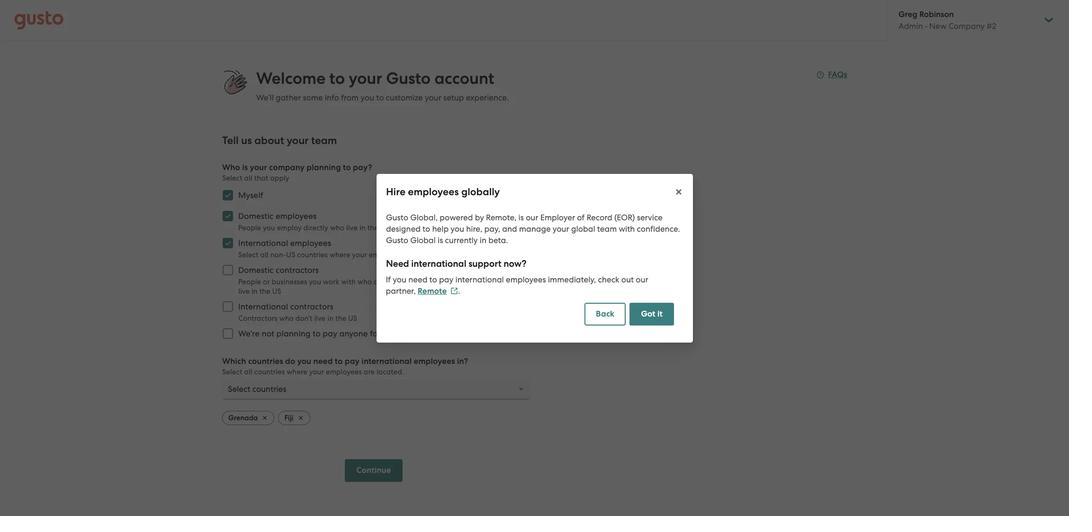 Task type: describe. For each thing, give the bounding box(es) containing it.
account
[[435, 69, 494, 88]]

to inside the who is your company planning to pay? select all that apply
[[343, 163, 351, 173]]

you inside gusto global, powered by remote, is our employer of record (eor) service designed to help you hire, pay, and manage your global team with confidence. gusto global is currently in beta.
[[451, 224, 464, 233]]

in?
[[457, 356, 468, 366]]

global
[[571, 224, 595, 233]]

located.
[[377, 368, 404, 376]]

help
[[432, 224, 449, 233]]

global
[[410, 235, 436, 245]]

3
[[414, 329, 418, 338]]

if
[[386, 275, 391, 284]]

we're
[[238, 329, 260, 338]]

remote,
[[486, 213, 517, 222]]

1 horizontal spatial live
[[314, 314, 326, 323]]

businesses
[[272, 278, 307, 286]]

all inside the who is your company planning to pay? select all that apply
[[244, 174, 253, 182]]

apply
[[270, 174, 289, 182]]

your inside which countries do you need to pay international employees in? select all countries where your employees are located.
[[309, 368, 324, 376]]

account menu element
[[887, 0, 1055, 40]]

got it button
[[630, 303, 674, 325]]

us down international employees
[[287, 251, 295, 259]]

our inside gusto global, powered by remote, is our employer of record (eor) service designed to help you hire, pay, and manage your global team with confidence. gusto global is currently in beta.
[[526, 213, 538, 222]]

gather
[[276, 93, 301, 102]]

employees up global,
[[408, 186, 459, 198]]

anyone
[[340, 329, 368, 338]]

hire employees globally
[[386, 186, 500, 198]]

faqs button
[[817, 69, 848, 81]]

setup
[[444, 93, 464, 102]]

domestic contractors
[[238, 265, 319, 275]]

pay?
[[353, 163, 372, 173]]

and
[[502, 224, 517, 233]]

beta.
[[488, 235, 508, 245]]

you inside people or businesses you work with who are under contract for a specific project, who live in the us
[[309, 278, 321, 286]]

your inside the who is your company planning to pay? select all that apply
[[250, 163, 267, 173]]

pay inside which countries do you need to pay international employees in? select all countries where your employees are located.
[[345, 356, 360, 366]]

to inside which countries do you need to pay international employees in? select all countries where your employees are located.
[[335, 356, 343, 366]]

where inside which countries do you need to pay international employees in? select all countries where your employees are located.
[[287, 368, 308, 376]]

continue button
[[345, 459, 403, 482]]

(eor)
[[614, 213, 635, 222]]

info
[[325, 93, 339, 102]]

at
[[383, 329, 391, 338]]

it
[[658, 309, 663, 319]]

of
[[577, 213, 585, 222]]

work
[[323, 278, 340, 286]]

who down international contractors
[[279, 314, 294, 323]]

confidence.
[[637, 224, 680, 233]]

contractors for domestic contractors
[[276, 265, 319, 275]]

grenada
[[228, 414, 258, 422]]

international inside "if you need to pay international employees immediately, check out our partner,"
[[456, 275, 504, 284]]

tell us about your team
[[222, 134, 337, 147]]

service
[[637, 213, 663, 222]]

people for domestic employees
[[238, 224, 261, 232]]

people you employ directly who live in the us
[[238, 224, 389, 232]]

experience.
[[466, 93, 509, 102]]

from
[[341, 93, 359, 102]]

0 vertical spatial the
[[368, 224, 379, 232]]

Domestic employees checkbox
[[218, 206, 238, 227]]

gusto global, powered by remote, is our employer of record (eor) service designed to help you hire, pay, and manage your global team with confidence. gusto global is currently in beta.
[[386, 213, 680, 245]]

are inside people or businesses you work with who are under contract for a specific project, who live in the us
[[374, 278, 385, 286]]

if you need to pay international employees immediately, check out our partner,
[[386, 275, 649, 295]]

contractors for international contractors
[[290, 302, 334, 311]]

that
[[254, 174, 268, 182]]

myself
[[238, 191, 263, 200]]

to left customize
[[376, 93, 384, 102]]

domestic employees
[[238, 211, 317, 221]]

directly
[[304, 224, 328, 232]]

back
[[596, 309, 615, 319]]

welcome to your gusto account we'll gather some info from you to customize your setup experience.
[[256, 69, 509, 102]]

employees down 'months'
[[414, 356, 455, 366]]

pay,
[[484, 224, 500, 233]]

not
[[262, 329, 275, 338]]

employees down we're not planning to pay anyone for at least 3 months
[[326, 368, 362, 376]]

with inside people or businesses you work with who are under contract for a specific project, who live in the us
[[341, 278, 356, 286]]

international contractors
[[238, 302, 334, 311]]

people for domestic contractors
[[238, 278, 261, 286]]

planning inside the who is your company planning to pay? select all that apply
[[307, 163, 341, 173]]

to up info
[[330, 69, 345, 88]]

got
[[641, 309, 656, 319]]

your right "about" at the top left of the page
[[287, 134, 309, 147]]

pay for international
[[439, 275, 454, 284]]

team inside gusto global, powered by remote, is our employer of record (eor) service designed to help you hire, pay, and manage your global team with confidence. gusto global is currently in beta.
[[597, 224, 617, 233]]

under
[[387, 278, 407, 286]]

International employees checkbox
[[218, 233, 238, 254]]

0 horizontal spatial team
[[311, 134, 337, 147]]

we're not planning to pay anyone for at least 3 months
[[238, 329, 449, 338]]

with inside gusto global, powered by remote, is our employer of record (eor) service designed to help you hire, pay, and manage your global team with confidence. gusto global is currently in beta.
[[619, 224, 635, 233]]

who is your company planning to pay? select all that apply
[[222, 163, 372, 182]]

globally
[[461, 186, 500, 198]]

for inside people or businesses you work with who are under contract for a specific project, who live in the us
[[438, 278, 448, 286]]

our inside "if you need to pay international employees immediately, check out our partner,"
[[636, 275, 649, 284]]

which
[[222, 356, 246, 366]]

1 vertical spatial countries
[[248, 356, 283, 366]]

1 vertical spatial gusto
[[386, 213, 408, 222]]

select all non-us countries where your employees are located
[[238, 251, 445, 259]]

you inside which countries do you need to pay international employees in? select all countries where your employees are located.
[[297, 356, 312, 366]]

manage
[[519, 224, 551, 233]]

your up from
[[349, 69, 382, 88]]

international inside which countries do you need to pay international employees in? select all countries where your employees are located.
[[362, 356, 412, 366]]

non-
[[271, 251, 287, 259]]

about
[[254, 134, 284, 147]]

by
[[475, 213, 484, 222]]

continue
[[357, 465, 391, 475]]

1 vertical spatial for
[[370, 329, 381, 338]]

select inside the who is your company planning to pay? select all that apply
[[222, 174, 243, 182]]

partner,
[[386, 286, 416, 295]]

project,
[[483, 278, 508, 286]]

customize
[[386, 93, 423, 102]]

located
[[420, 251, 445, 259]]

need
[[386, 258, 409, 269]]

international employees
[[238, 238, 331, 248]]

global,
[[410, 213, 438, 222]]

powered
[[440, 213, 473, 222]]

months
[[420, 329, 449, 338]]

some
[[303, 93, 323, 102]]

grenada link
[[222, 411, 275, 425]]

or
[[263, 278, 270, 286]]

1 vertical spatial all
[[260, 251, 269, 259]]



Task type: locate. For each thing, give the bounding box(es) containing it.
1 horizontal spatial the
[[336, 314, 347, 323]]

0 horizontal spatial pay
[[323, 329, 337, 338]]

1 horizontal spatial for
[[438, 278, 448, 286]]

all down which
[[244, 368, 253, 376]]

the left designed
[[368, 224, 379, 232]]

gusto up customize
[[386, 69, 431, 88]]

your
[[349, 69, 382, 88], [425, 93, 442, 102], [287, 134, 309, 147], [250, 163, 267, 173], [553, 224, 569, 233], [352, 251, 367, 259], [309, 368, 324, 376]]

planning down contractors who don't live in the us
[[277, 329, 311, 338]]

are left "if" in the bottom of the page
[[374, 278, 385, 286]]

for left the at
[[370, 329, 381, 338]]

where down do
[[287, 368, 308, 376]]

now?
[[504, 258, 527, 269]]

2 people from the top
[[238, 278, 261, 286]]

0 vertical spatial with
[[619, 224, 635, 233]]

2 international from the top
[[238, 302, 288, 311]]

2 horizontal spatial pay
[[439, 275, 454, 284]]

international up the contractors
[[238, 302, 288, 311]]

hire,
[[466, 224, 482, 233]]

gusto global international employee suppor dialog
[[377, 174, 693, 342]]

home image
[[14, 11, 64, 30]]

you right "if" in the bottom of the page
[[393, 275, 407, 284]]

employees up employ
[[276, 211, 317, 221]]

1 vertical spatial is
[[519, 213, 524, 222]]

2 vertical spatial countries
[[254, 368, 285, 376]]

for left a
[[438, 278, 448, 286]]

people up international employees "checkbox"
[[238, 224, 261, 232]]

employ
[[277, 224, 302, 232]]

employees up "if" in the bottom of the page
[[369, 251, 405, 259]]

our up manage
[[526, 213, 538, 222]]

1 international from the top
[[238, 238, 288, 248]]

who down now?
[[510, 278, 525, 286]]

0 horizontal spatial with
[[341, 278, 356, 286]]

2 horizontal spatial is
[[519, 213, 524, 222]]

are left located.
[[364, 368, 375, 376]]

gusto up designed
[[386, 213, 408, 222]]

1 people from the top
[[238, 224, 261, 232]]

you inside "if you need to pay international employees immediately, check out our partner,"
[[393, 275, 407, 284]]

0 vertical spatial for
[[438, 278, 448, 286]]

pay up remote link
[[439, 275, 454, 284]]

pay
[[439, 275, 454, 284], [323, 329, 337, 338], [345, 356, 360, 366]]

1 horizontal spatial pay
[[345, 356, 360, 366]]

0 vertical spatial are
[[407, 251, 418, 259]]

people inside people or businesses you work with who are under contract for a specific project, who live in the us
[[238, 278, 261, 286]]

0 vertical spatial pay
[[439, 275, 454, 284]]

live inside people or businesses you work with who are under contract for a specific project, who live in the us
[[238, 287, 250, 296]]

2 vertical spatial pay
[[345, 356, 360, 366]]

with right work
[[341, 278, 356, 286]]

1 vertical spatial team
[[597, 224, 617, 233]]

record
[[587, 213, 612, 222]]

all left non- on the left of the page
[[260, 251, 269, 259]]

need inside "if you need to pay international employees immediately, check out our partner,"
[[409, 275, 428, 284]]

the inside people or businesses you work with who are under contract for a specific project, who live in the us
[[260, 287, 271, 296]]

select up domestic contractors option
[[238, 251, 259, 259]]

fiji link
[[278, 411, 310, 425]]

1 vertical spatial select
[[238, 251, 259, 259]]

in inside gusto global, powered by remote, is our employer of record (eor) service designed to help you hire, pay, and manage your global team with confidence. gusto global is currently in beta.
[[480, 235, 486, 245]]

0 horizontal spatial our
[[526, 213, 538, 222]]

pay down "anyone"
[[345, 356, 360, 366]]

to up remote
[[430, 275, 437, 284]]

designed
[[386, 224, 421, 233]]

2 vertical spatial gusto
[[386, 235, 408, 245]]

International contractors checkbox
[[218, 296, 238, 317]]

1 vertical spatial live
[[238, 287, 250, 296]]

1 horizontal spatial where
[[330, 251, 350, 259]]

team down record
[[597, 224, 617, 233]]

2 vertical spatial the
[[336, 314, 347, 323]]

us
[[241, 134, 252, 147]]

domestic for domestic contractors
[[238, 265, 274, 275]]

1 horizontal spatial need
[[409, 275, 428, 284]]

your up people or businesses you work with who are under contract for a specific project, who live in the us
[[352, 251, 367, 259]]

1 vertical spatial contractors
[[290, 302, 334, 311]]

international
[[411, 258, 466, 269], [456, 275, 504, 284], [362, 356, 412, 366]]

countries
[[297, 251, 328, 259], [248, 356, 283, 366], [254, 368, 285, 376]]

0 horizontal spatial where
[[287, 368, 308, 376]]

international for international contractors
[[238, 302, 288, 311]]

us down the businesses
[[272, 287, 281, 296]]

do
[[285, 356, 295, 366]]

in up we're not planning to pay anyone for at least 3 months
[[328, 314, 334, 323]]

0 vertical spatial people
[[238, 224, 261, 232]]

your left setup
[[425, 93, 442, 102]]

0 vertical spatial live
[[346, 224, 358, 232]]

contractors
[[238, 314, 278, 323]]

1 vertical spatial domestic
[[238, 265, 274, 275]]

1 horizontal spatial our
[[636, 275, 649, 284]]

1 vertical spatial with
[[341, 278, 356, 286]]

international for international employees
[[238, 238, 288, 248]]

contractors up the businesses
[[276, 265, 319, 275]]

to down global,
[[423, 224, 430, 233]]

remote link
[[418, 286, 458, 296]]

0 vertical spatial domestic
[[238, 211, 274, 221]]

international up located.
[[362, 356, 412, 366]]

countries left do
[[248, 356, 283, 366]]

select down which
[[222, 368, 243, 376]]

2 vertical spatial all
[[244, 368, 253, 376]]

need right do
[[314, 356, 333, 366]]

fiji
[[285, 414, 294, 422]]

faqs
[[829, 70, 848, 80]]

us up the need
[[380, 224, 389, 232]]

in up the contractors
[[252, 287, 258, 296]]

1 vertical spatial the
[[260, 287, 271, 296]]

employees down the people you employ directly who live in the us
[[290, 238, 331, 248]]

0 vertical spatial where
[[330, 251, 350, 259]]

pay inside "if you need to pay international employees immediately, check out our partner,"
[[439, 275, 454, 284]]

1 vertical spatial pay
[[323, 329, 337, 338]]

welcome
[[256, 69, 326, 88]]

to down contractors who don't live in the us
[[313, 329, 321, 338]]

1 vertical spatial people
[[238, 278, 261, 286]]

in down hire,
[[480, 235, 486, 245]]

check
[[598, 275, 620, 284]]

you down the domestic employees
[[263, 224, 275, 232]]

to left pay?
[[343, 163, 351, 173]]

1 vertical spatial are
[[374, 278, 385, 286]]

to inside gusto global, powered by remote, is our employer of record (eor) service designed to help you hire, pay, and manage your global team with confidence. gusto global is currently in beta.
[[423, 224, 430, 233]]

need up remote
[[409, 275, 428, 284]]

1 horizontal spatial is
[[438, 235, 443, 245]]

people left or
[[238, 278, 261, 286]]

employees down now?
[[506, 275, 546, 284]]

0 vertical spatial international
[[411, 258, 466, 269]]

1 vertical spatial our
[[636, 275, 649, 284]]

you right do
[[297, 356, 312, 366]]

domestic for domestic employees
[[238, 211, 274, 221]]

employees inside "if you need to pay international employees immediately, check out our partner,"
[[506, 275, 546, 284]]

2 vertical spatial international
[[362, 356, 412, 366]]

our right out
[[636, 275, 649, 284]]

is up manage
[[519, 213, 524, 222]]

is down help
[[438, 235, 443, 245]]

0 vertical spatial select
[[222, 174, 243, 182]]

you left work
[[309, 278, 321, 286]]

tell
[[222, 134, 239, 147]]

0 vertical spatial all
[[244, 174, 253, 182]]

all inside which countries do you need to pay international employees in? select all countries where your employees are located.
[[244, 368, 253, 376]]

countries down the people you employ directly who live in the us
[[297, 251, 328, 259]]

gusto
[[386, 69, 431, 88], [386, 213, 408, 222], [386, 235, 408, 245]]

to down we're not planning to pay anyone for at least 3 months
[[335, 356, 343, 366]]

2 horizontal spatial the
[[368, 224, 379, 232]]

your down we're not planning to pay anyone for at least 3 months
[[309, 368, 324, 376]]

1 vertical spatial international
[[238, 302, 288, 311]]

the up we're not planning to pay anyone for at least 3 months
[[336, 314, 347, 323]]

0 vertical spatial planning
[[307, 163, 341, 173]]

0 horizontal spatial is
[[242, 163, 248, 173]]

2 horizontal spatial live
[[346, 224, 358, 232]]

we'll
[[256, 93, 274, 102]]

live right don't
[[314, 314, 326, 323]]

us
[[380, 224, 389, 232], [287, 251, 295, 259], [272, 287, 281, 296], [348, 314, 357, 323]]

1 vertical spatial planning
[[277, 329, 311, 338]]

international
[[238, 238, 288, 248], [238, 302, 288, 311]]

dialog main content element
[[377, 206, 693, 342]]

0 vertical spatial gusto
[[386, 69, 431, 88]]

employer
[[540, 213, 575, 222]]

who
[[330, 224, 345, 232], [358, 278, 372, 286], [510, 278, 525, 286], [279, 314, 294, 323]]

you
[[361, 93, 374, 102], [263, 224, 275, 232], [451, 224, 464, 233], [393, 275, 407, 284], [309, 278, 321, 286], [297, 356, 312, 366]]

where up work
[[330, 251, 350, 259]]

are
[[407, 251, 418, 259], [374, 278, 385, 286], [364, 368, 375, 376]]

your up that at the top left of the page
[[250, 163, 267, 173]]

remote
[[418, 286, 447, 296]]

2 vertical spatial select
[[222, 368, 243, 376]]

which countries do you need to pay international employees in? select all countries where your employees are located.
[[222, 356, 468, 376]]

least
[[393, 329, 412, 338]]

currently
[[445, 235, 478, 245]]

1 vertical spatial need
[[314, 356, 333, 366]]

0 vertical spatial is
[[242, 163, 248, 173]]

are inside which countries do you need to pay international employees in? select all countries where your employees are located.
[[364, 368, 375, 376]]

international down support
[[456, 275, 504, 284]]

you inside welcome to your gusto account we'll gather some info from you to customize your setup experience.
[[361, 93, 374, 102]]

0 vertical spatial our
[[526, 213, 538, 222]]

domestic down myself at top
[[238, 211, 274, 221]]

2 vertical spatial live
[[314, 314, 326, 323]]

you down powered
[[451, 224, 464, 233]]

need inside which countries do you need to pay international employees in? select all countries where your employees are located.
[[314, 356, 333, 366]]

you right from
[[361, 93, 374, 102]]

We're not planning to pay anyone for at least 3 months checkbox
[[218, 323, 238, 344]]

gusto down designed
[[386, 235, 408, 245]]

Myself checkbox
[[218, 185, 238, 206]]

got it
[[641, 309, 663, 319]]

your inside gusto global, powered by remote, is our employer of record (eor) service designed to help you hire, pay, and manage your global team with confidence. gusto global is currently in beta.
[[553, 224, 569, 233]]

select inside which countries do you need to pay international employees in? select all countries where your employees are located.
[[222, 368, 243, 376]]

pay for anyone
[[323, 329, 337, 338]]

back button
[[585, 303, 626, 325]]

to
[[330, 69, 345, 88], [376, 93, 384, 102], [343, 163, 351, 173], [423, 224, 430, 233], [430, 275, 437, 284], [313, 329, 321, 338], [335, 356, 343, 366]]

employees
[[408, 186, 459, 198], [276, 211, 317, 221], [290, 238, 331, 248], [369, 251, 405, 259], [506, 275, 546, 284], [414, 356, 455, 366], [326, 368, 362, 376]]

1 vertical spatial where
[[287, 368, 308, 376]]

who left "if" in the bottom of the page
[[358, 278, 372, 286]]

1 horizontal spatial team
[[597, 224, 617, 233]]

0 vertical spatial international
[[238, 238, 288, 248]]

contractors who don't live in the us
[[238, 314, 357, 323]]

2 vertical spatial is
[[438, 235, 443, 245]]

in up select all non-us countries where your employees are located
[[360, 224, 366, 232]]

select down who
[[222, 174, 243, 182]]

your down employer
[[553, 224, 569, 233]]

Domestic contractors checkbox
[[218, 260, 238, 281]]

planning right company
[[307, 163, 341, 173]]

is right who
[[242, 163, 248, 173]]

for
[[438, 278, 448, 286], [370, 329, 381, 338]]

to inside "if you need to pay international employees immediately, check out our partner,"
[[430, 275, 437, 284]]

live up select all non-us countries where your employees are located
[[346, 224, 358, 232]]

contractors up don't
[[290, 302, 334, 311]]

with
[[619, 224, 635, 233], [341, 278, 356, 286]]

us inside people or businesses you work with who are under contract for a specific project, who live in the us
[[272, 287, 281, 296]]

contract
[[409, 278, 436, 286]]

2 domestic from the top
[[238, 265, 274, 275]]

company
[[269, 163, 305, 173]]

hire
[[386, 186, 406, 198]]

0 vertical spatial team
[[311, 134, 337, 147]]

0 vertical spatial need
[[409, 275, 428, 284]]

people
[[238, 224, 261, 232], [238, 278, 261, 286]]

specific
[[456, 278, 481, 286]]

who right directly
[[330, 224, 345, 232]]

.
[[458, 286, 460, 295]]

international up non- on the left of the page
[[238, 238, 288, 248]]

team up the who is your company planning to pay? select all that apply at the left
[[311, 134, 337, 147]]

countries down not
[[254, 368, 285, 376]]

pay left "anyone"
[[323, 329, 337, 338]]

1 horizontal spatial with
[[619, 224, 635, 233]]

the down or
[[260, 287, 271, 296]]

2 vertical spatial are
[[364, 368, 375, 376]]

0 horizontal spatial the
[[260, 287, 271, 296]]

with down (eor)
[[619, 224, 635, 233]]

immediately,
[[548, 275, 596, 284]]

1 domestic from the top
[[238, 211, 274, 221]]

who
[[222, 163, 240, 173]]

where
[[330, 251, 350, 259], [287, 368, 308, 376]]

international up a
[[411, 258, 466, 269]]

0 vertical spatial contractors
[[276, 265, 319, 275]]

1 vertical spatial international
[[456, 275, 504, 284]]

out
[[622, 275, 634, 284]]

all
[[244, 174, 253, 182], [260, 251, 269, 259], [244, 368, 253, 376]]

0 horizontal spatial live
[[238, 287, 250, 296]]

need
[[409, 275, 428, 284], [314, 356, 333, 366]]

domestic up or
[[238, 265, 274, 275]]

gusto inside welcome to your gusto account we'll gather some info from you to customize your setup experience.
[[386, 69, 431, 88]]

0 vertical spatial countries
[[297, 251, 328, 259]]

in inside people or businesses you work with who are under contract for a specific project, who live in the us
[[252, 287, 258, 296]]

planning
[[307, 163, 341, 173], [277, 329, 311, 338]]

live
[[346, 224, 358, 232], [238, 287, 250, 296], [314, 314, 326, 323]]

0 horizontal spatial for
[[370, 329, 381, 338]]

all left that at the top left of the page
[[244, 174, 253, 182]]

are down global
[[407, 251, 418, 259]]

0 horizontal spatial need
[[314, 356, 333, 366]]

contractors
[[276, 265, 319, 275], [290, 302, 334, 311]]

don't
[[296, 314, 313, 323]]

people or businesses you work with who are under contract for a specific project, who live in the us
[[238, 278, 525, 296]]

us up "anyone"
[[348, 314, 357, 323]]

live up international contractors option
[[238, 287, 250, 296]]

is inside the who is your company planning to pay? select all that apply
[[242, 163, 248, 173]]

our
[[526, 213, 538, 222], [636, 275, 649, 284]]



Task type: vqa. For each thing, say whether or not it's contained in the screenshot.
Who is your company planning to pay? Select all that apply on the left top of page
yes



